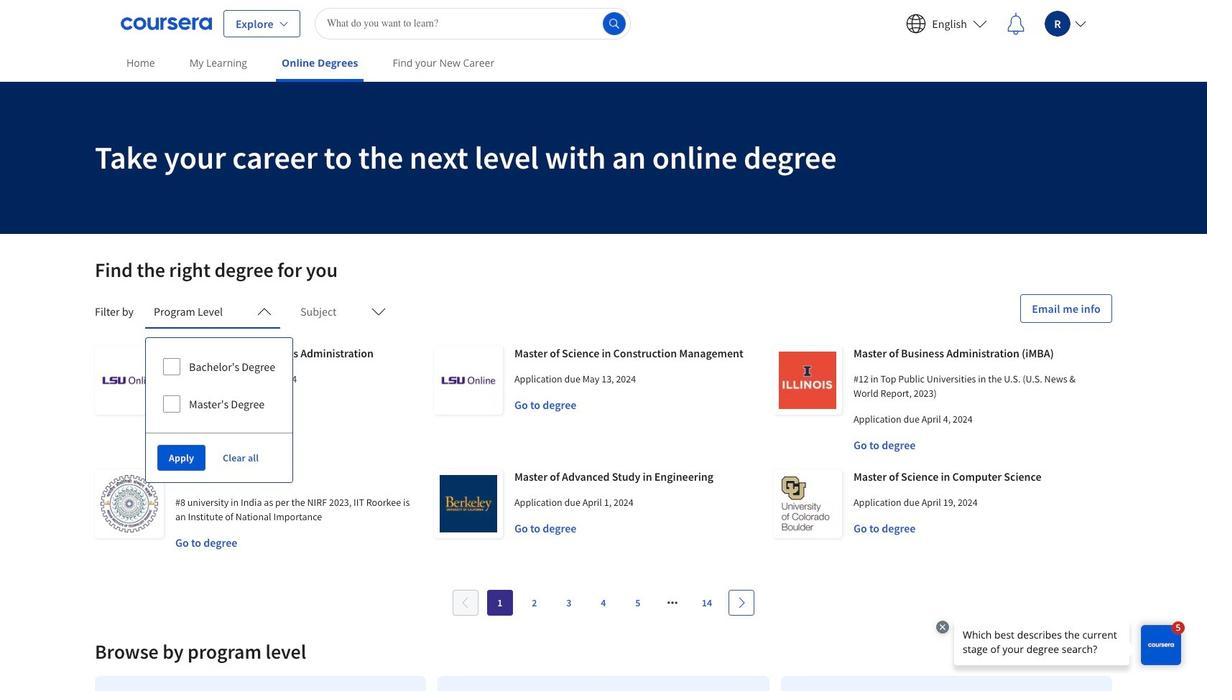 Task type: vqa. For each thing, say whether or not it's contained in the screenshot.
fourth min from the bottom
no



Task type: locate. For each thing, give the bounding box(es) containing it.
1 louisiana state university image from the left
[[95, 346, 164, 415]]

iit roorkee image
[[95, 470, 164, 539]]

list
[[89, 671, 1118, 692]]

options list list box
[[146, 338, 293, 433]]

actions toolbar
[[146, 433, 293, 483]]

university of illinois at urbana-champaign image
[[773, 346, 842, 415]]

None search field
[[315, 8, 631, 39]]

university of colorado boulder image
[[773, 470, 842, 539]]

0 horizontal spatial louisiana state university image
[[95, 346, 164, 415]]

louisiana state university image
[[95, 346, 164, 415], [434, 346, 503, 415]]

1 horizontal spatial louisiana state university image
[[434, 346, 503, 415]]

university of california, berkeley image
[[434, 470, 503, 539]]



Task type: describe. For each thing, give the bounding box(es) containing it.
coursera image
[[121, 12, 212, 35]]

go to next page image
[[736, 598, 747, 609]]

2 louisiana state university image from the left
[[434, 346, 503, 415]]



